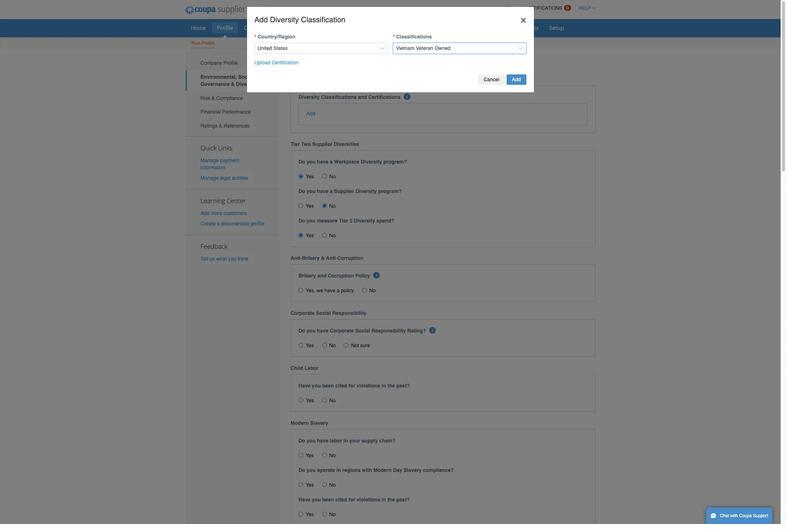 Task type: vqa. For each thing, say whether or not it's contained in the screenshot.
the 2
yes



Task type: describe. For each thing, give the bounding box(es) containing it.
0 horizontal spatial social
[[316, 311, 331, 316]]

entities
[[232, 175, 248, 181]]

1 vertical spatial bribery
[[299, 273, 316, 279]]

3 yes from the top
[[306, 233, 314, 239]]

chat with coupa support button
[[707, 508, 773, 525]]

2 for from the top
[[349, 497, 356, 503]]

do for do you operate in regions with modern day slavery compliance?
[[299, 468, 305, 474]]

do you have labor in your supply chain?
[[299, 438, 396, 444]]

add for add button to the top
[[512, 77, 521, 82]]

setup
[[550, 24, 564, 31]]

× dialog
[[247, 6, 535, 93]]

center
[[227, 196, 246, 205]]

ratings & references
[[201, 123, 250, 129]]

0 vertical spatial modern
[[291, 421, 309, 427]]

service/time sheets link
[[268, 22, 328, 33]]

day
[[393, 468, 403, 474]]

yes, we have a policy
[[306, 288, 354, 294]]

manage payment information
[[201, 157, 240, 170]]

additional information image for diversity classifications and certifications
[[404, 93, 411, 100]]

1 have from the top
[[299, 383, 311, 389]]

your
[[350, 438, 361, 444]]

0 vertical spatial environmental, social, governance & diversity
[[291, 56, 500, 68]]

* classifications
[[393, 34, 432, 40]]

we
[[317, 288, 323, 294]]

manage for manage legal entities
[[201, 175, 219, 181]]

certifications
[[369, 94, 401, 100]]

diversity inside '×' dialog
[[270, 15, 299, 24]]

0 vertical spatial supplier
[[312, 142, 333, 147]]

7 yes from the top
[[306, 483, 314, 488]]

labor
[[330, 438, 342, 444]]

quick
[[201, 143, 217, 152]]

regions
[[343, 468, 361, 474]]

* for * classifications
[[393, 34, 395, 40]]

add for the bottommost add button
[[307, 111, 316, 117]]

2 violations from the top
[[357, 497, 380, 503]]

have for in
[[317, 438, 329, 444]]

financial performance link
[[185, 105, 280, 119]]

0 vertical spatial slavery
[[310, 421, 328, 427]]

home
[[191, 24, 206, 31]]

risk
[[201, 95, 210, 101]]

sure
[[361, 343, 370, 349]]

learning center
[[201, 196, 246, 205]]

policy
[[341, 288, 354, 294]]

have for social
[[317, 328, 329, 334]]

1 vertical spatial social,
[[238, 74, 255, 80]]

0 vertical spatial and
[[358, 94, 367, 100]]

classification
[[301, 15, 346, 24]]

1 horizontal spatial slavery
[[404, 468, 422, 474]]

a for yes, we have a policy
[[337, 288, 340, 294]]

ratings & references link
[[185, 119, 280, 133]]

1 for from the top
[[349, 383, 356, 389]]

environmental, social, governance & diversity link
[[185, 70, 280, 91]]

profile link
[[212, 22, 238, 33]]

labor
[[305, 366, 319, 371]]

do for do you have labor in your supply chain?
[[299, 438, 305, 444]]

create a discoverable profile link
[[201, 221, 265, 227]]

add-ons link
[[514, 22, 544, 33]]

profile
[[251, 221, 265, 227]]

spend?
[[377, 218, 395, 224]]

cancel button
[[479, 74, 505, 85]]

sheets
[[306, 24, 323, 31]]

tier two supplier diversities
[[291, 142, 359, 147]]

add-ons
[[518, 24, 539, 31]]

do you have a workplace diversity program?
[[299, 159, 407, 165]]

do you have a supplier diversity program?
[[299, 189, 402, 194]]

company profile
[[201, 60, 238, 66]]

* country/region
[[255, 34, 296, 40]]

compliance?
[[423, 468, 454, 474]]

0 vertical spatial tier
[[291, 142, 300, 147]]

5 yes from the top
[[306, 398, 314, 404]]

add more customers
[[201, 210, 247, 216]]

2 the from the top
[[388, 497, 395, 503]]

diversity classifications and certifications
[[299, 94, 401, 100]]

have for workplace
[[317, 159, 329, 165]]

orders link
[[239, 22, 266, 33]]

1 vertical spatial add button
[[307, 110, 316, 117]]

* for * country/region
[[255, 34, 257, 40]]

do you measure tier 2 diversity spend?
[[299, 218, 395, 224]]

bribery and corruption policy
[[299, 273, 370, 279]]

add more customers link
[[201, 210, 247, 216]]

0 horizontal spatial governance
[[201, 81, 230, 87]]

×
[[521, 13, 527, 25]]

performance
[[222, 109, 251, 115]]

risk & compliance link
[[185, 91, 280, 105]]

1 vertical spatial responsibility
[[372, 328, 406, 334]]

0 vertical spatial add button
[[507, 74, 527, 85]]

coupa
[[740, 514, 752, 519]]

manage legal entities link
[[201, 175, 248, 181]]

× button
[[513, 7, 534, 32]]

do for do you measure tier 2 diversity spend?
[[299, 218, 305, 224]]

add-
[[518, 24, 530, 31]]

8 yes from the top
[[306, 512, 314, 518]]

1 violations from the top
[[357, 383, 380, 389]]

not
[[351, 343, 359, 349]]

ratings
[[201, 123, 218, 129]]

us
[[210, 256, 215, 262]]

risk & compliance
[[201, 95, 243, 101]]

0 horizontal spatial with
[[362, 468, 372, 474]]

home link
[[186, 22, 211, 33]]

1 cited from the top
[[336, 383, 347, 389]]

child
[[291, 366, 303, 371]]

create a discoverable profile
[[201, 221, 265, 227]]

1 vertical spatial and
[[318, 273, 327, 279]]

orders
[[244, 24, 262, 31]]

2 cited from the top
[[336, 497, 347, 503]]

cancel
[[484, 77, 500, 82]]

additional information image for do you have corporate social responsibility rating?
[[430, 328, 436, 334]]

tell us what you think button
[[201, 256, 249, 263]]

manage legal entities
[[201, 175, 248, 181]]

supply
[[362, 438, 378, 444]]

child labor
[[291, 366, 319, 371]]

operate
[[317, 468, 335, 474]]

tell us what you think
[[201, 256, 249, 262]]

chat with coupa support
[[720, 514, 769, 519]]

yes,
[[306, 288, 315, 294]]

certification
[[272, 60, 299, 65]]

information
[[201, 165, 226, 170]]

2 past? from the top
[[397, 497, 410, 503]]

workplace
[[334, 159, 360, 165]]

do for do you have corporate social responsibility rating?
[[299, 328, 305, 334]]

1 vertical spatial corporate
[[330, 328, 354, 334]]



Task type: locate. For each thing, give the bounding box(es) containing it.
1 horizontal spatial environmental,
[[291, 56, 358, 68]]

chain?
[[380, 438, 396, 444]]

1 yes from the top
[[306, 174, 314, 180]]

service/time
[[272, 24, 305, 31]]

additional information image right rating?
[[430, 328, 436, 334]]

think
[[238, 256, 249, 262]]

add for add diversity classification
[[255, 15, 268, 24]]

1 vertical spatial modern
[[374, 468, 392, 474]]

0 horizontal spatial classifications
[[321, 94, 357, 100]]

1 vertical spatial governance
[[201, 81, 230, 87]]

0 vertical spatial social,
[[361, 56, 391, 68]]

environmental, social, governance & diversity down * classifications
[[291, 56, 500, 68]]

have right we
[[325, 288, 336, 294]]

with right regions
[[362, 468, 372, 474]]

1 vertical spatial for
[[349, 497, 356, 503]]

1 vertical spatial cited
[[336, 497, 347, 503]]

1 horizontal spatial environmental, social, governance & diversity
[[291, 56, 500, 68]]

have
[[317, 159, 329, 165], [317, 189, 329, 194], [325, 288, 336, 294], [317, 328, 329, 334], [317, 438, 329, 444]]

responsibility left rating?
[[372, 328, 406, 334]]

6 yes from the top
[[306, 453, 314, 459]]

add inside add button
[[512, 77, 521, 82]]

1 horizontal spatial add button
[[507, 74, 527, 85]]

diversities
[[334, 142, 359, 147]]

a up measure
[[330, 189, 333, 194]]

have down corporate social responsibility
[[317, 328, 329, 334]]

bribery up "yes,"
[[299, 273, 316, 279]]

have for policy
[[325, 288, 336, 294]]

profile for your profile
[[202, 40, 215, 46]]

your profile link
[[191, 39, 215, 48]]

and left certifications
[[358, 94, 367, 100]]

1 vertical spatial with
[[731, 514, 739, 519]]

2 do from the top
[[299, 189, 305, 194]]

have for supplier
[[317, 189, 329, 194]]

tier left 2
[[339, 218, 348, 224]]

company profile link
[[185, 56, 280, 70]]

do for do you have a supplier diversity program?
[[299, 189, 305, 194]]

1 vertical spatial profile
[[202, 40, 215, 46]]

responsibility
[[332, 311, 367, 316], [372, 328, 406, 334]]

1 been from the top
[[322, 383, 334, 389]]

profile right your
[[202, 40, 215, 46]]

2
[[350, 218, 353, 224]]

rating?
[[408, 328, 426, 334]]

& inside environmental, social, governance & diversity
[[231, 81, 235, 87]]

corporate down "yes,"
[[291, 311, 315, 316]]

you
[[307, 159, 316, 165], [307, 189, 316, 194], [307, 218, 316, 224], [228, 256, 236, 262], [307, 328, 316, 334], [312, 383, 321, 389], [307, 438, 316, 444], [307, 468, 316, 474], [312, 497, 321, 503]]

add right cancel
[[512, 77, 521, 82]]

1 horizontal spatial and
[[358, 94, 367, 100]]

customers
[[224, 210, 247, 216]]

1 do from the top
[[299, 159, 305, 165]]

0 vertical spatial cited
[[336, 383, 347, 389]]

3 do from the top
[[299, 218, 305, 224]]

responsibility up the do you have corporate social responsibility rating?
[[332, 311, 367, 316]]

environmental, social, governance & diversity up compliance
[[201, 74, 257, 87]]

profile up environmental, social, governance & diversity link at the top of the page
[[224, 60, 238, 66]]

2 vertical spatial additional information image
[[430, 328, 436, 334]]

add up create
[[201, 210, 210, 216]]

manage down information
[[201, 175, 219, 181]]

corporate social responsibility
[[291, 311, 367, 316]]

manage payment information link
[[201, 157, 240, 170]]

&
[[451, 56, 458, 68], [231, 81, 235, 87], [212, 95, 215, 101], [219, 123, 222, 129], [321, 256, 325, 261]]

0 horizontal spatial slavery
[[310, 421, 328, 427]]

slavery up do you have labor in your supply chain?
[[310, 421, 328, 427]]

6 do from the top
[[299, 468, 305, 474]]

add up orders on the top
[[255, 15, 268, 24]]

service/time sheets
[[272, 24, 323, 31]]

1 vertical spatial have you been cited for violations in the past?
[[299, 497, 410, 503]]

past?
[[397, 383, 410, 389], [397, 497, 410, 503]]

have down tier two supplier diversities
[[317, 159, 329, 165]]

1 vertical spatial been
[[322, 497, 334, 503]]

a for do you have a workplace diversity program?
[[330, 159, 333, 165]]

governance up risk & compliance
[[201, 81, 230, 87]]

1 vertical spatial program?
[[378, 189, 402, 194]]

quick links
[[201, 143, 233, 152]]

manage up information
[[201, 157, 219, 163]]

1 vertical spatial the
[[388, 497, 395, 503]]

1 horizontal spatial social,
[[361, 56, 391, 68]]

1 anti- from the left
[[291, 256, 302, 261]]

0 vertical spatial program?
[[384, 159, 407, 165]]

modern slavery
[[291, 421, 328, 427]]

links
[[218, 143, 233, 152]]

profile for company profile
[[224, 60, 238, 66]]

supplier
[[312, 142, 333, 147], [334, 189, 354, 194]]

0 horizontal spatial modern
[[291, 421, 309, 427]]

1 vertical spatial have
[[299, 497, 311, 503]]

been
[[322, 383, 334, 389], [322, 497, 334, 503]]

1 horizontal spatial additional information image
[[404, 93, 411, 100]]

0 vertical spatial corruption
[[338, 256, 364, 261]]

classifications for *
[[397, 34, 432, 40]]

measure
[[317, 218, 338, 224]]

None radio
[[299, 174, 303, 179], [322, 174, 327, 179], [322, 204, 327, 208], [322, 233, 327, 238], [344, 343, 349, 348], [299, 453, 303, 458], [322, 453, 327, 458], [299, 483, 303, 488], [299, 174, 303, 179], [322, 174, 327, 179], [322, 204, 327, 208], [322, 233, 327, 238], [344, 343, 349, 348], [299, 453, 303, 458], [322, 453, 327, 458], [299, 483, 303, 488]]

diversity
[[270, 15, 299, 24], [461, 56, 500, 68], [236, 81, 257, 87], [299, 94, 320, 100], [361, 159, 382, 165], [356, 189, 377, 194], [354, 218, 375, 224]]

0 vertical spatial manage
[[201, 157, 219, 163]]

1 horizontal spatial corporate
[[330, 328, 354, 334]]

with inside button
[[731, 514, 739, 519]]

0 vertical spatial the
[[388, 383, 395, 389]]

additional information image right the policy
[[374, 272, 380, 279]]

None radio
[[299, 204, 303, 208], [299, 233, 303, 238], [299, 288, 303, 293], [362, 288, 367, 293], [299, 343, 303, 348], [322, 343, 327, 348], [299, 398, 303, 403], [322, 398, 327, 403], [322, 483, 327, 488], [299, 513, 303, 517], [322, 513, 327, 517], [299, 204, 303, 208], [299, 233, 303, 238], [299, 288, 303, 293], [362, 288, 367, 293], [299, 343, 303, 348], [322, 343, 327, 348], [299, 398, 303, 403], [322, 398, 327, 403], [322, 483, 327, 488], [299, 513, 303, 517], [322, 513, 327, 517]]

corruption
[[338, 256, 364, 261], [328, 273, 354, 279]]

0 vertical spatial additional information image
[[404, 93, 411, 100]]

have left labor
[[317, 438, 329, 444]]

additional information image for bribery and corruption policy
[[374, 272, 380, 279]]

tier
[[291, 142, 300, 147], [339, 218, 348, 224]]

financial
[[201, 109, 221, 115]]

1 vertical spatial environmental,
[[201, 74, 237, 80]]

0 horizontal spatial environmental,
[[201, 74, 237, 80]]

0 vertical spatial classifications
[[397, 34, 432, 40]]

corruption up the policy
[[338, 256, 364, 261]]

1 vertical spatial violations
[[357, 497, 380, 503]]

do
[[299, 159, 305, 165], [299, 189, 305, 194], [299, 218, 305, 224], [299, 328, 305, 334], [299, 438, 305, 444], [299, 468, 305, 474]]

1 horizontal spatial *
[[393, 34, 395, 40]]

add button
[[507, 74, 527, 85], [307, 110, 316, 117]]

1 vertical spatial social
[[355, 328, 370, 334]]

cited
[[336, 383, 347, 389], [336, 497, 347, 503]]

manage inside manage payment information
[[201, 157, 219, 163]]

0 vertical spatial violations
[[357, 383, 380, 389]]

and up we
[[318, 273, 327, 279]]

0 vertical spatial environmental,
[[291, 56, 358, 68]]

corporate up not
[[330, 328, 354, 334]]

legal
[[220, 175, 231, 181]]

compliance
[[217, 95, 243, 101]]

1 horizontal spatial governance
[[394, 56, 449, 68]]

add up two
[[307, 111, 316, 117]]

and
[[358, 94, 367, 100], [318, 273, 327, 279]]

1 vertical spatial past?
[[397, 497, 410, 503]]

1 have you been cited for violations in the past? from the top
[[299, 383, 410, 389]]

0 vertical spatial corporate
[[291, 311, 315, 316]]

1 vertical spatial environmental, social, governance & diversity
[[201, 74, 257, 87]]

with
[[362, 468, 372, 474], [731, 514, 739, 519]]

have
[[299, 383, 311, 389], [299, 497, 311, 503]]

policy
[[355, 273, 370, 279]]

add diversity classification
[[255, 15, 346, 24]]

payment
[[220, 157, 240, 163]]

environmental, inside environmental, social, governance & diversity link
[[201, 74, 237, 80]]

1 horizontal spatial with
[[731, 514, 739, 519]]

manage
[[201, 157, 219, 163], [201, 175, 219, 181]]

have you been cited for violations in the past?
[[299, 383, 410, 389], [299, 497, 410, 503]]

corruption up policy
[[328, 273, 354, 279]]

1 past? from the top
[[397, 383, 410, 389]]

0 horizontal spatial responsibility
[[332, 311, 367, 316]]

have up measure
[[317, 189, 329, 194]]

1 horizontal spatial supplier
[[334, 189, 354, 194]]

your
[[191, 40, 200, 46]]

0 vertical spatial with
[[362, 468, 372, 474]]

0 vertical spatial for
[[349, 383, 356, 389]]

1 vertical spatial supplier
[[334, 189, 354, 194]]

profile down coupa supplier portal image
[[217, 24, 233, 31]]

1 horizontal spatial responsibility
[[372, 328, 406, 334]]

bribery up bribery and corruption policy
[[302, 256, 320, 261]]

a left policy
[[337, 288, 340, 294]]

support
[[754, 514, 769, 519]]

classifications
[[397, 34, 432, 40], [321, 94, 357, 100]]

2 been from the top
[[322, 497, 334, 503]]

corporate
[[291, 311, 315, 316], [330, 328, 354, 334]]

program? for do you have a workplace diversity program?
[[384, 159, 407, 165]]

add for add more customers
[[201, 210, 210, 216]]

1 horizontal spatial modern
[[374, 468, 392, 474]]

your profile
[[191, 40, 215, 46]]

tier left two
[[291, 142, 300, 147]]

additional information image
[[404, 93, 411, 100], [374, 272, 380, 279], [430, 328, 436, 334]]

social,
[[361, 56, 391, 68], [238, 74, 255, 80]]

0 horizontal spatial tier
[[291, 142, 300, 147]]

slavery
[[310, 421, 328, 427], [404, 468, 422, 474]]

create
[[201, 221, 216, 227]]

governance
[[394, 56, 449, 68], [201, 81, 230, 87]]

feedback
[[201, 242, 228, 251]]

setup link
[[545, 22, 569, 33]]

0 horizontal spatial anti-
[[291, 256, 302, 261]]

program? for do you have a supplier diversity program?
[[378, 189, 402, 194]]

0 horizontal spatial and
[[318, 273, 327, 279]]

environmental, down sheets
[[291, 56, 358, 68]]

1 the from the top
[[388, 383, 395, 389]]

environmental, down company profile
[[201, 74, 237, 80]]

classifications inside '×' dialog
[[397, 34, 432, 40]]

chat
[[720, 514, 730, 519]]

*
[[255, 34, 257, 40], [393, 34, 395, 40]]

0 vertical spatial social
[[316, 311, 331, 316]]

two
[[301, 142, 311, 147]]

social down we
[[316, 311, 331, 316]]

2 horizontal spatial additional information image
[[430, 328, 436, 334]]

4 do from the top
[[299, 328, 305, 334]]

0 horizontal spatial supplier
[[312, 142, 333, 147]]

financial performance
[[201, 109, 251, 115]]

2 have from the top
[[299, 497, 311, 503]]

with right 'chat'
[[731, 514, 739, 519]]

slavery right day at the bottom of the page
[[404, 468, 422, 474]]

manage for manage payment information
[[201, 157, 219, 163]]

additional information image right certifications
[[404, 93, 411, 100]]

company
[[201, 60, 222, 66]]

anti-
[[291, 256, 302, 261], [326, 256, 338, 261]]

a left workplace
[[330, 159, 333, 165]]

0 vertical spatial been
[[322, 383, 334, 389]]

2 have you been cited for violations in the past? from the top
[[299, 497, 410, 503]]

a for do you have a supplier diversity program?
[[330, 189, 333, 194]]

1 horizontal spatial tier
[[339, 218, 348, 224]]

0 vertical spatial have you been cited for violations in the past?
[[299, 383, 410, 389]]

upload certification
[[255, 60, 299, 65]]

2 anti- from the left
[[326, 256, 338, 261]]

what
[[216, 256, 227, 262]]

add button up two
[[307, 110, 316, 117]]

1 vertical spatial tier
[[339, 218, 348, 224]]

classifications for diversity
[[321, 94, 357, 100]]

1 vertical spatial classifications
[[321, 94, 357, 100]]

do for do you have a workplace diversity program?
[[299, 159, 305, 165]]

0 vertical spatial have
[[299, 383, 311, 389]]

supplier up do you measure tier 2 diversity spend?
[[334, 189, 354, 194]]

1 horizontal spatial anti-
[[326, 256, 338, 261]]

supplier right two
[[312, 142, 333, 147]]

0 vertical spatial profile
[[217, 24, 233, 31]]

coupa supplier portal image
[[180, 1, 273, 19]]

1 manage from the top
[[201, 157, 219, 163]]

1 vertical spatial manage
[[201, 175, 219, 181]]

add button right cancel button
[[507, 74, 527, 85]]

upload
[[255, 60, 271, 65]]

1 vertical spatial additional information image
[[374, 272, 380, 279]]

0 horizontal spatial social,
[[238, 74, 255, 80]]

0 vertical spatial responsibility
[[332, 311, 367, 316]]

0 horizontal spatial additional information image
[[374, 272, 380, 279]]

1 vertical spatial corruption
[[328, 273, 354, 279]]

governance down * classifications
[[394, 56, 449, 68]]

0 horizontal spatial corporate
[[291, 311, 315, 316]]

you inside button
[[228, 256, 236, 262]]

0 horizontal spatial environmental, social, governance & diversity
[[201, 74, 257, 87]]

more
[[211, 210, 222, 216]]

references
[[224, 123, 250, 129]]

0 vertical spatial governance
[[394, 56, 449, 68]]

program?
[[384, 159, 407, 165], [378, 189, 402, 194]]

1 * from the left
[[255, 34, 257, 40]]

2 vertical spatial profile
[[224, 60, 238, 66]]

2 manage from the top
[[201, 175, 219, 181]]

yes
[[306, 174, 314, 180], [306, 203, 314, 209], [306, 233, 314, 239], [306, 343, 314, 349], [306, 398, 314, 404], [306, 453, 314, 459], [306, 483, 314, 488], [306, 512, 314, 518]]

1 horizontal spatial classifications
[[397, 34, 432, 40]]

bribery
[[302, 256, 320, 261], [299, 273, 316, 279]]

0 vertical spatial bribery
[[302, 256, 320, 261]]

0 vertical spatial past?
[[397, 383, 410, 389]]

a right create
[[217, 221, 220, 227]]

1 vertical spatial slavery
[[404, 468, 422, 474]]

do you have corporate social responsibility rating?
[[299, 328, 426, 334]]

learning
[[201, 196, 225, 205]]

social up the not sure
[[355, 328, 370, 334]]

2 yes from the top
[[306, 203, 314, 209]]

0 horizontal spatial add button
[[307, 110, 316, 117]]

0 horizontal spatial *
[[255, 34, 257, 40]]

5 do from the top
[[299, 438, 305, 444]]

2 * from the left
[[393, 34, 395, 40]]

1 horizontal spatial social
[[355, 328, 370, 334]]

do you operate in regions with modern day slavery compliance?
[[299, 468, 454, 474]]

4 yes from the top
[[306, 343, 314, 349]]



